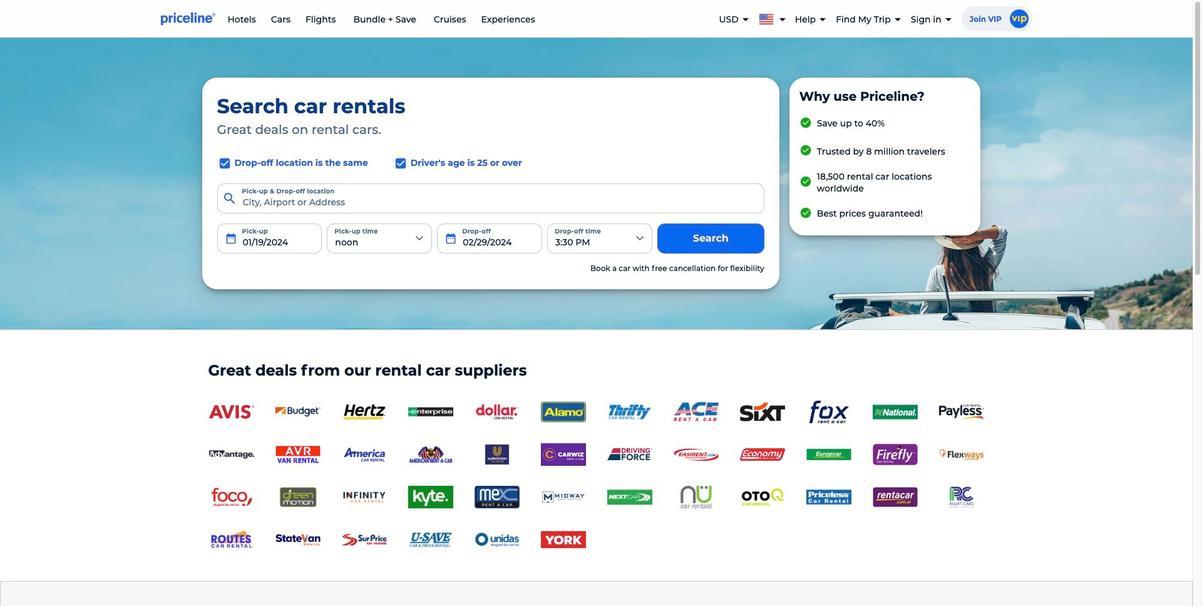 Task type: locate. For each thing, give the bounding box(es) containing it.
flexways image
[[939, 443, 984, 466]]

enterprise image
[[408, 401, 453, 423]]

midway image
[[541, 486, 586, 509]]

carwiz image
[[541, 443, 586, 466]]

calendar image
[[445, 232, 457, 245]]

fox image
[[806, 401, 851, 423]]

infinity image
[[342, 486, 387, 509]]

avis image
[[209, 401, 254, 423]]

nü image
[[673, 486, 719, 509]]

routes image
[[209, 529, 254, 551]]

priceline.com home image
[[161, 12, 215, 26]]

state van rental image
[[275, 529, 320, 551]]

right cars image
[[939, 486, 984, 509]]

u save image
[[408, 529, 453, 551]]

otoq image
[[740, 486, 785, 509]]

driving force image
[[607, 443, 652, 466]]

alamo image
[[541, 401, 586, 423]]

easirent image
[[673, 443, 719, 466]]

Drop-off field
[[437, 223, 542, 253]]

Pick-up field
[[217, 223, 322, 253]]

airport van rental image
[[275, 443, 320, 466]]

surprice image
[[342, 529, 387, 551]]

dollar image
[[474, 401, 519, 423]]



Task type: describe. For each thing, give the bounding box(es) containing it.
City, Airport or Address text field
[[217, 183, 764, 213]]

economy image
[[740, 443, 785, 466]]

national image
[[873, 401, 918, 423]]

europcar image
[[806, 443, 851, 466]]

foco image
[[209, 486, 254, 509]]

nextcar image
[[607, 486, 652, 509]]

firefly image
[[873, 443, 918, 466]]

hertz image
[[342, 401, 387, 423]]

autounion image
[[474, 443, 519, 466]]

payless image
[[939, 404, 984, 420]]

american image
[[408, 443, 453, 466]]

mex image
[[474, 486, 519, 509]]

budget image
[[275, 401, 320, 423]]

sixt image
[[740, 401, 785, 423]]

kyte image
[[408, 486, 453, 509]]

green motion image
[[275, 486, 320, 509]]

ace image
[[673, 401, 719, 423]]

calendar image
[[224, 232, 237, 245]]

thrifty image
[[607, 401, 652, 423]]

unidas image
[[474, 529, 519, 551]]

rentacar image
[[873, 486, 918, 509]]

america car rental image
[[342, 443, 387, 466]]

priceless image
[[806, 486, 851, 509]]

vip badge icon image
[[1010, 9, 1029, 28]]

advantage image
[[209, 443, 254, 466]]

en us image
[[759, 12, 779, 25]]

york image
[[541, 529, 586, 551]]



